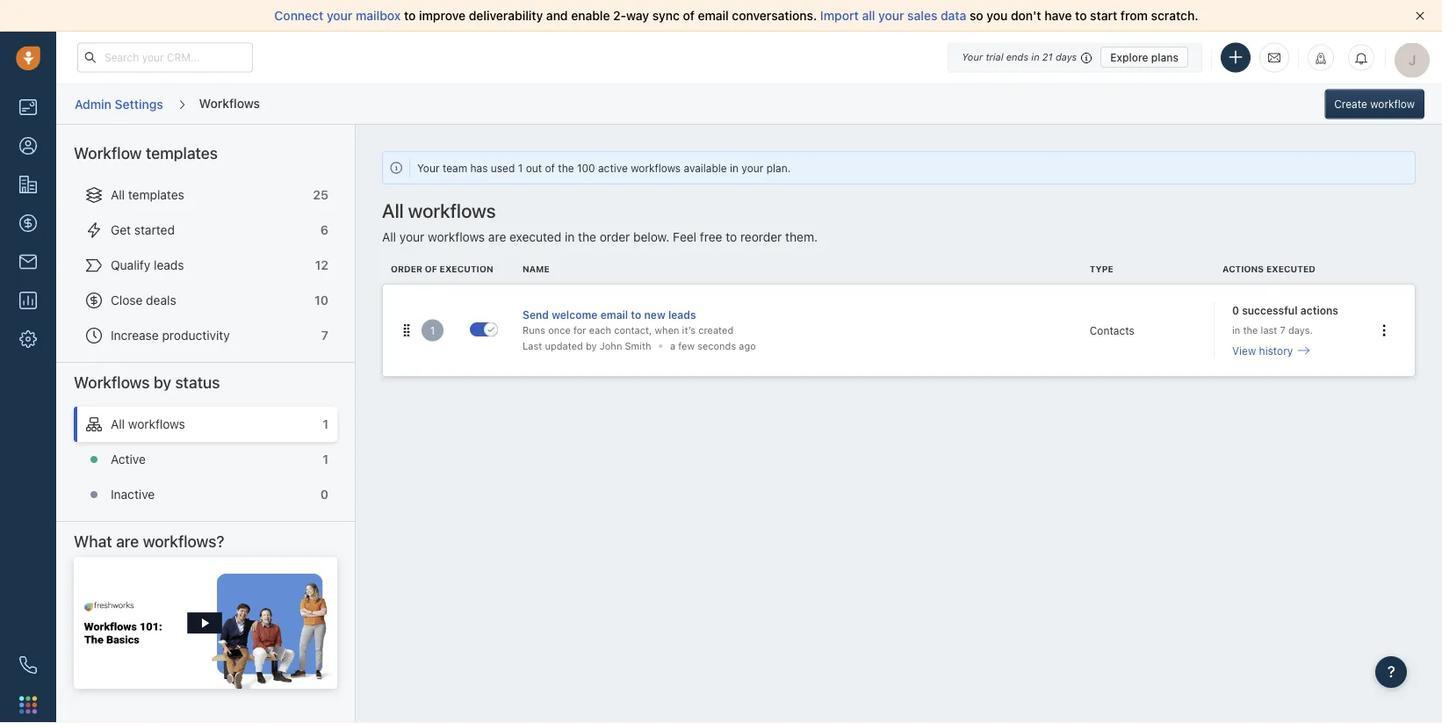 Task type: vqa. For each thing, say whether or not it's contained in the screenshot.


Task type: locate. For each thing, give the bounding box(es) containing it.
in up view
[[1233, 325, 1241, 336]]

1 vertical spatial templates
[[128, 188, 184, 202]]

out
[[526, 162, 542, 174]]

1 horizontal spatial your
[[962, 51, 983, 63]]

0 vertical spatial 0
[[1233, 304, 1240, 316]]

0 vertical spatial templates
[[146, 144, 218, 163]]

0 horizontal spatial 0
[[321, 487, 329, 502]]

tick image
[[488, 326, 495, 333]]

1 horizontal spatial by
[[586, 340, 597, 352]]

100
[[577, 162, 595, 174]]

runs
[[523, 325, 546, 336]]

0 horizontal spatial email
[[601, 308, 628, 321]]

7
[[1281, 325, 1286, 336], [321, 328, 329, 343]]

0 for 0 successful actions in the last 7 days.
[[1233, 304, 1240, 316]]

email right the sync at the left of the page
[[698, 8, 729, 23]]

increase
[[111, 328, 159, 343]]

workflows for workflows
[[199, 96, 260, 110]]

templates for workflow templates
[[146, 144, 218, 163]]

days
[[1056, 51, 1077, 63]]

in
[[1032, 51, 1040, 63], [730, 162, 739, 174], [565, 230, 575, 244], [1233, 325, 1241, 336]]

ends
[[1007, 51, 1029, 63]]

workflows
[[199, 96, 260, 110], [74, 373, 150, 392]]

all
[[862, 8, 876, 23]]

workflows down 'search your crm...' text box
[[199, 96, 260, 110]]

0 horizontal spatial by
[[154, 373, 171, 392]]

1 vertical spatial workflows
[[74, 373, 150, 392]]

1 horizontal spatial leads
[[669, 308, 696, 321]]

to left start
[[1076, 8, 1087, 23]]

settings
[[115, 96, 163, 111]]

0 vertical spatial are
[[488, 230, 506, 244]]

0 vertical spatial 1
[[518, 162, 523, 174]]

by down each in the left top of the page
[[586, 340, 597, 352]]

0 horizontal spatial the
[[558, 162, 574, 174]]

to right free on the top of the page
[[726, 230, 737, 244]]

1 vertical spatial 1
[[430, 324, 435, 336]]

executed up the name
[[510, 230, 562, 244]]

0 horizontal spatial leads
[[154, 258, 184, 272]]

used
[[491, 162, 515, 174]]

leads up it's
[[669, 308, 696, 321]]

workflows
[[631, 162, 681, 174], [408, 199, 496, 222], [428, 230, 485, 244]]

6
[[321, 223, 329, 237]]

0 horizontal spatial are
[[116, 532, 139, 551]]

1 horizontal spatial of
[[683, 8, 695, 23]]

0 vertical spatial email
[[698, 8, 729, 23]]

once
[[548, 325, 571, 336]]

order of execution
[[391, 263, 493, 274]]

your up order at the top left of page
[[400, 230, 425, 244]]

1 horizontal spatial are
[[488, 230, 506, 244]]

your for your team has used 1 out of the 100 active workflows available in your plan.
[[417, 162, 440, 174]]

0 vertical spatial your
[[962, 51, 983, 63]]

0
[[1233, 304, 1240, 316], [321, 487, 329, 502]]

in inside all workflows all your workflows are executed in the order below. feel free to reorder them.
[[565, 230, 575, 244]]

1 vertical spatial by
[[154, 373, 171, 392]]

have
[[1045, 8, 1072, 23]]

enable
[[571, 8, 610, 23]]

0 vertical spatial workflows
[[199, 96, 260, 110]]

2 vertical spatial 1
[[323, 452, 329, 467]]

mailbox
[[356, 8, 401, 23]]

1 vertical spatial leads
[[669, 308, 696, 321]]

to inside send welcome email to new leads runs once for each contact, when it's created
[[631, 308, 642, 321]]

reorder
[[741, 230, 782, 244]]

actions executed
[[1223, 263, 1316, 274]]

email up each in the left top of the page
[[601, 308, 628, 321]]

workflow
[[74, 144, 142, 163]]

john
[[600, 340, 622, 352]]

templates up started
[[128, 188, 184, 202]]

your left "trial"
[[962, 51, 983, 63]]

workflows up execution
[[428, 230, 485, 244]]

to inside all workflows all your workflows are executed in the order below. feel free to reorder them.
[[726, 230, 737, 244]]

the left 100
[[558, 162, 574, 174]]

1 vertical spatial 0
[[321, 487, 329, 502]]

workflow templates
[[74, 144, 218, 163]]

send welcome email to new leads runs once for each contact, when it's created
[[523, 308, 734, 336]]

create workflow
[[1335, 98, 1416, 110]]

1 horizontal spatial workflows
[[199, 96, 260, 110]]

all for templates
[[111, 188, 125, 202]]

improve
[[419, 8, 466, 23]]

7 down "10" on the left top of page
[[321, 328, 329, 343]]

the inside all workflows all your workflows are executed in the order below. feel free to reorder them.
[[578, 230, 597, 244]]

workflows down increase on the left top
[[74, 373, 150, 392]]

to
[[404, 8, 416, 23], [1076, 8, 1087, 23], [726, 230, 737, 244], [631, 308, 642, 321]]

in left 21
[[1032, 51, 1040, 63]]

1 for 0
[[323, 452, 329, 467]]

create workflow link
[[1325, 89, 1425, 119]]

executed up successful at the top right
[[1267, 263, 1316, 274]]

workflows right "active"
[[631, 162, 681, 174]]

to up contact,
[[631, 308, 642, 321]]

of right the sync at the left of the page
[[683, 8, 695, 23]]

admin
[[75, 96, 112, 111]]

name
[[523, 263, 550, 274]]

all workflows all your workflows are executed in the order below. feel free to reorder them.
[[382, 199, 818, 244]]

of right out
[[545, 162, 555, 174]]

close image
[[1416, 11, 1425, 20]]

view
[[1233, 344, 1257, 357]]

the
[[558, 162, 574, 174], [578, 230, 597, 244], [1244, 325, 1259, 336]]

seconds
[[698, 340, 736, 352]]

leads
[[154, 258, 184, 272], [669, 308, 696, 321]]

2 horizontal spatial the
[[1244, 325, 1259, 336]]

1 horizontal spatial executed
[[1267, 263, 1316, 274]]

0 horizontal spatial executed
[[510, 230, 562, 244]]

explore plans
[[1111, 51, 1179, 63]]

order
[[391, 263, 423, 274]]

your left mailbox
[[327, 8, 353, 23]]

0 horizontal spatial your
[[417, 162, 440, 174]]

your trial ends in 21 days
[[962, 51, 1077, 63]]

in left order
[[565, 230, 575, 244]]

templates up all templates
[[146, 144, 218, 163]]

inactive
[[111, 487, 155, 502]]

the left order
[[578, 230, 597, 244]]

your
[[327, 8, 353, 23], [879, 8, 905, 23], [742, 162, 764, 174], [400, 230, 425, 244]]

don't
[[1011, 8, 1042, 23]]

0 horizontal spatial 1
[[323, 452, 329, 467]]

below.
[[634, 230, 670, 244]]

the inside 0 successful actions in the last 7 days.
[[1244, 325, 1259, 336]]

0 horizontal spatial workflows
[[74, 373, 150, 392]]

21
[[1043, 51, 1053, 63]]

connect your mailbox to improve deliverability and enable 2-way sync of email conversations. import all your sales data so you don't have to start from scratch.
[[275, 8, 1199, 23]]

to right mailbox
[[404, 8, 416, 23]]

0 horizontal spatial of
[[545, 162, 555, 174]]

1 vertical spatial your
[[417, 162, 440, 174]]

import
[[821, 8, 859, 23]]

welcome
[[552, 308, 598, 321]]

are right what
[[116, 532, 139, 551]]

0 vertical spatial executed
[[510, 230, 562, 244]]

0 for 0
[[321, 487, 329, 502]]

your left "team"
[[417, 162, 440, 174]]

10
[[315, 293, 329, 308]]

workflows down "team"
[[408, 199, 496, 222]]

0 horizontal spatial 7
[[321, 328, 329, 343]]

templates
[[146, 144, 218, 163], [128, 188, 184, 202]]

1 horizontal spatial the
[[578, 230, 597, 244]]

are up execution
[[488, 230, 506, 244]]

1 horizontal spatial email
[[698, 8, 729, 23]]

executed inside all workflows all your workflows are executed in the order below. feel free to reorder them.
[[510, 230, 562, 244]]

move image
[[401, 324, 413, 336]]

trial
[[986, 51, 1004, 63]]

email inside send welcome email to new leads runs once for each contact, when it's created
[[601, 308, 628, 321]]

executed
[[510, 230, 562, 244], [1267, 263, 1316, 274]]

1 horizontal spatial 0
[[1233, 304, 1240, 316]]

your right all at the right of the page
[[879, 8, 905, 23]]

the left last
[[1244, 325, 1259, 336]]

1 vertical spatial email
[[601, 308, 628, 321]]

0 vertical spatial by
[[586, 340, 597, 352]]

view history link
[[1233, 343, 1310, 358]]

active
[[111, 452, 146, 467]]

type
[[1090, 263, 1114, 274]]

phone element
[[11, 648, 46, 683]]

are inside all workflows all your workflows are executed in the order below. feel free to reorder them.
[[488, 230, 506, 244]]

7 right last
[[1281, 325, 1286, 336]]

1 vertical spatial the
[[578, 230, 597, 244]]

1 horizontal spatial 7
[[1281, 325, 1286, 336]]

sales
[[908, 8, 938, 23]]

by left the status
[[154, 373, 171, 392]]

all templates
[[111, 188, 184, 202]]

0 inside 0 successful actions in the last 7 days.
[[1233, 304, 1240, 316]]

2 vertical spatial the
[[1244, 325, 1259, 336]]

all
[[111, 188, 125, 202], [382, 199, 404, 222], [382, 230, 396, 244]]

view history
[[1233, 344, 1294, 357]]

leads inside send welcome email to new leads runs once for each contact, when it's created
[[669, 308, 696, 321]]

1 horizontal spatial 1
[[430, 324, 435, 336]]

all for workflows
[[382, 199, 404, 222]]

free
[[700, 230, 723, 244]]

1 vertical spatial are
[[116, 532, 139, 551]]

1 vertical spatial of
[[545, 162, 555, 174]]

status
[[175, 373, 220, 392]]

12
[[315, 258, 329, 272]]

leads up deals
[[154, 258, 184, 272]]

actions
[[1223, 263, 1265, 274]]



Task type: describe. For each thing, give the bounding box(es) containing it.
in right "available"
[[730, 162, 739, 174]]

workflow
[[1371, 98, 1416, 110]]

you
[[987, 8, 1008, 23]]

import all your sales data link
[[821, 8, 970, 23]]

execution
[[440, 263, 493, 274]]

2-
[[613, 8, 626, 23]]

conversations.
[[732, 8, 817, 23]]

25
[[313, 188, 329, 202]]

start
[[1091, 8, 1118, 23]]

freshworks switcher image
[[19, 696, 37, 714]]

7 inside 0 successful actions in the last 7 days.
[[1281, 325, 1286, 336]]

them.
[[786, 230, 818, 244]]

send
[[523, 308, 549, 321]]

for
[[574, 325, 587, 336]]

of
[[425, 263, 437, 274]]

it's
[[682, 325, 696, 336]]

when
[[655, 325, 680, 336]]

what's new image
[[1315, 52, 1328, 65]]

close deals
[[111, 293, 176, 308]]

admin settings link
[[74, 90, 164, 118]]

productivity
[[162, 328, 230, 343]]

admin settings
[[75, 96, 163, 111]]

0 vertical spatial of
[[683, 8, 695, 23]]

deals
[[146, 293, 176, 308]]

last updated by john smith
[[523, 340, 652, 352]]

so
[[970, 8, 984, 23]]

last
[[523, 340, 542, 352]]

scratch.
[[1152, 8, 1199, 23]]

your inside all workflows all your workflows are executed in the order below. feel free to reorder them.
[[400, 230, 425, 244]]

0 vertical spatial workflows
[[631, 162, 681, 174]]

your left plan.
[[742, 162, 764, 174]]

create
[[1335, 98, 1368, 110]]

your for your trial ends in 21 days
[[962, 51, 983, 63]]

0 vertical spatial the
[[558, 162, 574, 174]]

get
[[111, 223, 131, 237]]

plans
[[1152, 51, 1179, 63]]

create workflow button
[[1325, 89, 1425, 119]]

send email image
[[1269, 50, 1281, 65]]

a few seconds ago
[[670, 340, 756, 352]]

close
[[111, 293, 143, 308]]

each
[[589, 325, 612, 336]]

plan.
[[767, 162, 791, 174]]

qualify leads
[[111, 258, 184, 272]]

connect
[[275, 8, 324, 23]]

from
[[1121, 8, 1148, 23]]

deliverability
[[469, 8, 543, 23]]

feel
[[673, 230, 697, 244]]

explore plans link
[[1101, 47, 1189, 68]]

smith
[[625, 340, 652, 352]]

and
[[546, 8, 568, 23]]

history
[[1260, 344, 1294, 357]]

way
[[626, 8, 649, 23]]

templates for all templates
[[128, 188, 184, 202]]

2 vertical spatial workflows
[[428, 230, 485, 244]]

contact,
[[614, 325, 652, 336]]

days.
[[1289, 325, 1313, 336]]

your team has used 1 out of the 100 active workflows available in your plan.
[[417, 162, 791, 174]]

explore
[[1111, 51, 1149, 63]]

sync
[[653, 8, 680, 23]]

has
[[470, 162, 488, 174]]

1 vertical spatial workflows
[[408, 199, 496, 222]]

successful
[[1243, 304, 1298, 316]]

phone image
[[19, 656, 37, 674]]

2 horizontal spatial 1
[[518, 162, 523, 174]]

order
[[600, 230, 630, 244]]

ago
[[739, 340, 756, 352]]

1 vertical spatial executed
[[1267, 263, 1316, 274]]

increase productivity
[[111, 328, 230, 343]]

what
[[74, 532, 112, 551]]

Search your CRM... text field
[[77, 43, 253, 72]]

new
[[645, 308, 666, 321]]

get started
[[111, 223, 175, 237]]

team
[[443, 162, 468, 174]]

workflows for workflows by status
[[74, 373, 150, 392]]

updated
[[545, 340, 583, 352]]

last
[[1261, 325, 1278, 336]]

created
[[699, 325, 734, 336]]

few
[[678, 340, 695, 352]]

active
[[598, 162, 628, 174]]

connect your mailbox link
[[275, 8, 404, 23]]

actions
[[1301, 304, 1339, 316]]

0 vertical spatial leads
[[154, 258, 184, 272]]

1 for runs once for each contact, when it's created
[[430, 324, 435, 336]]

what are workflows?
[[74, 532, 225, 551]]

workflows by status
[[74, 373, 220, 392]]

in inside 0 successful actions in the last 7 days.
[[1233, 325, 1241, 336]]

data
[[941, 8, 967, 23]]

qualify
[[111, 258, 151, 272]]

started
[[134, 223, 175, 237]]

send welcome email to new leads link
[[523, 306, 1073, 322]]



